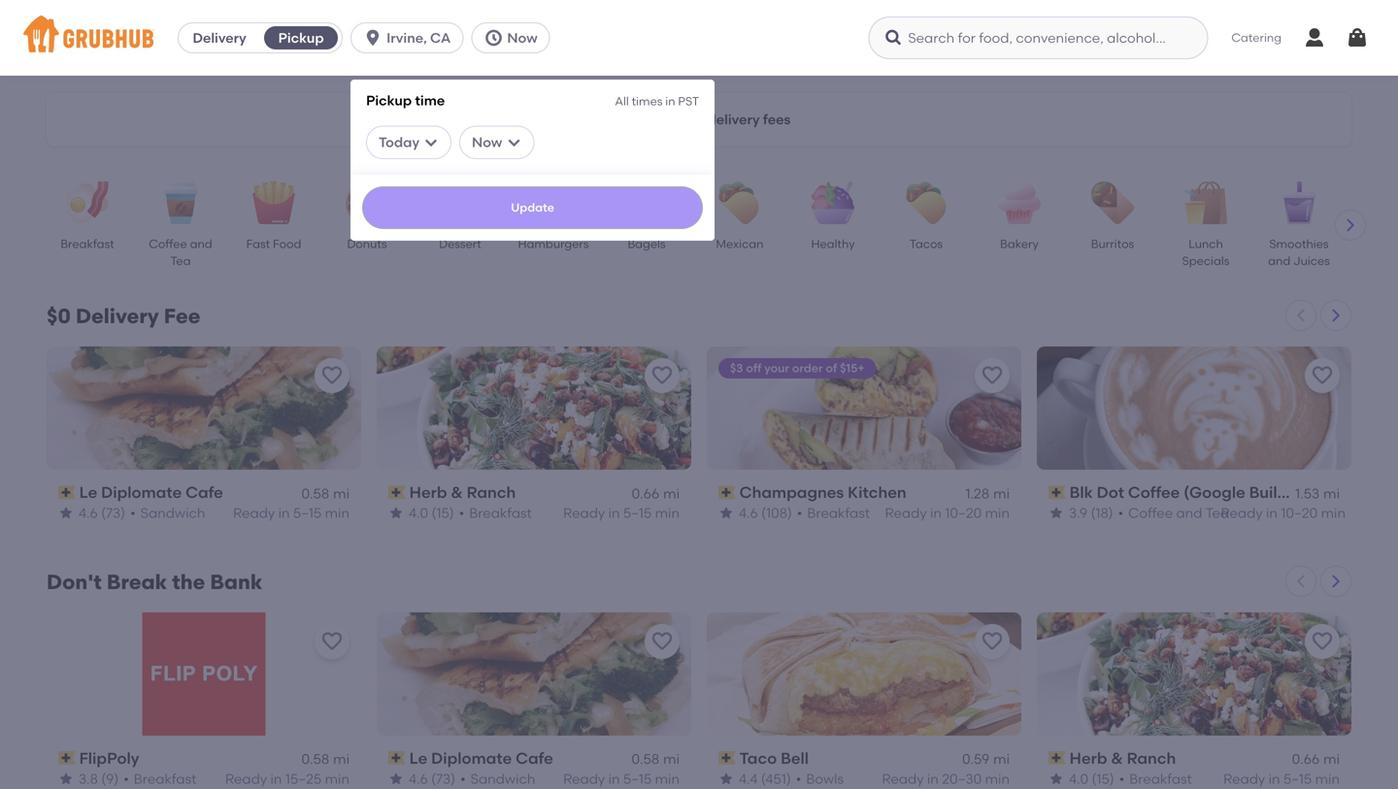 Task type: locate. For each thing, give the bounding box(es) containing it.
bakery
[[1000, 237, 1039, 251]]

svg image
[[884, 28, 903, 48], [423, 135, 439, 150], [506, 135, 522, 150]]

ready
[[233, 505, 275, 522], [563, 505, 605, 522], [885, 505, 927, 522], [1221, 505, 1263, 522], [225, 771, 267, 788], [563, 771, 605, 788], [882, 771, 924, 788], [1224, 771, 1266, 788]]

1 horizontal spatial 0.66
[[1292, 751, 1320, 768]]

5–15 for save this restaurant image corresponding to don't break the bank
[[623, 771, 652, 788]]

10–20
[[945, 505, 982, 522], [1281, 505, 1318, 522]]

caret left icon image
[[1294, 308, 1309, 323], [1294, 574, 1309, 589]]

2 ready in 10–20 min from the left
[[1221, 505, 1346, 522]]

(9)
[[101, 771, 119, 788]]

0 horizontal spatial le diplomate cafe
[[79, 483, 223, 502]]

1 vertical spatial 4.0 (15)
[[1069, 771, 1115, 788]]

2 caret left icon image from the top
[[1294, 574, 1309, 589]]

1 horizontal spatial ready in 10–20 min
[[1221, 505, 1346, 522]]

fast
[[246, 237, 270, 251]]

1 vertical spatial and
[[1268, 254, 1291, 268]]

and down smoothies
[[1268, 254, 1291, 268]]

4.4
[[739, 771, 758, 788]]

breakfast
[[61, 237, 114, 251], [469, 505, 532, 522], [807, 505, 870, 522], [134, 771, 197, 788], [1130, 771, 1192, 788]]

save this restaurant image
[[320, 364, 344, 387], [651, 364, 674, 387], [651, 630, 674, 653]]

1 vertical spatial herb & ranch
[[1070, 749, 1176, 768]]

coffee inside coffee and tea
[[149, 237, 187, 251]]

le diplomate cafe
[[79, 483, 223, 502], [410, 749, 553, 768]]

tea up fee
[[170, 254, 191, 268]]

• sandwich
[[130, 505, 205, 522], [460, 771, 535, 788]]

0 horizontal spatial &
[[451, 483, 463, 502]]

1 vertical spatial (73)
[[431, 771, 456, 788]]

now up dessert image
[[472, 134, 502, 151]]

1 horizontal spatial tea
[[1206, 505, 1230, 522]]

1 horizontal spatial 4.6
[[409, 771, 428, 788]]

0 vertical spatial 4.0
[[409, 505, 428, 522]]

0.66 mi for save this restaurant icon associated with herb
[[1292, 751, 1340, 768]]

0 horizontal spatial 0.66
[[632, 485, 660, 502]]

10–20 down 1.53
[[1281, 505, 1318, 522]]

0 horizontal spatial 10–20
[[945, 505, 982, 522]]

$3 off your order of $15+
[[730, 361, 865, 375]]

kitchen
[[848, 483, 907, 502]]

4.6 (73)
[[79, 505, 125, 522], [409, 771, 456, 788]]

0 horizontal spatial le
[[79, 483, 97, 502]]

0 vertical spatial sandwich
[[140, 505, 205, 522]]

fees
[[763, 111, 791, 128]]

fast food image
[[240, 182, 308, 224]]

champagnes kitchen
[[740, 483, 907, 502]]

juices
[[1294, 254, 1330, 268]]

1.28 mi
[[966, 485, 1010, 502]]

mi
[[333, 485, 350, 502], [663, 485, 680, 502], [994, 485, 1010, 502], [1324, 485, 1340, 502], [333, 751, 350, 768], [663, 751, 680, 768], [994, 751, 1010, 768], [1324, 751, 1340, 768]]

0 horizontal spatial herb & ranch
[[410, 483, 516, 502]]

0.66 mi
[[632, 485, 680, 502], [1292, 751, 1340, 768]]

0 vertical spatial delivery
[[193, 30, 246, 46]]

subscription pass image
[[388, 486, 406, 499], [1049, 486, 1066, 499], [58, 752, 75, 765], [719, 752, 736, 765]]

4.0 (15)
[[409, 505, 454, 522], [1069, 771, 1115, 788]]

1 vertical spatial caret right icon image
[[1328, 308, 1344, 323]]

ready in 10–20 min down 1.28
[[885, 505, 1010, 522]]

0 horizontal spatial and
[[190, 237, 212, 251]]

pickup right the delivery button
[[278, 30, 324, 46]]

caret right icon image down juices at the top
[[1328, 308, 1344, 323]]

burritos image
[[1079, 182, 1147, 224]]

1 vertical spatial (15)
[[1092, 771, 1115, 788]]

0 horizontal spatial pickup
[[278, 30, 324, 46]]

donuts
[[347, 237, 387, 251]]

coffee right (18)
[[1129, 505, 1173, 522]]

0 horizontal spatial tea
[[170, 254, 191, 268]]

1 vertical spatial now
[[472, 134, 502, 151]]

pst
[[678, 94, 699, 108]]

0 horizontal spatial ranch
[[467, 483, 516, 502]]

10–20 for blk dot coffee (google building fair)
[[1281, 505, 1318, 522]]

delivery
[[707, 111, 760, 128]]

1 vertical spatial 0.66
[[1292, 751, 1320, 768]]

0 horizontal spatial cafe
[[186, 483, 223, 502]]

0 vertical spatial caret right icon image
[[1343, 218, 1359, 233]]

save this restaurant image for $0 delivery fee
[[651, 364, 674, 387]]

0 vertical spatial le
[[79, 483, 97, 502]]

break
[[107, 570, 167, 595]]

coffee down coffee and tea image on the left top of page
[[149, 237, 187, 251]]

coffee and tea image
[[147, 182, 215, 224]]

1 vertical spatial 0.66 mi
[[1292, 751, 1340, 768]]

4.0 for save this restaurant image corresponding to $0 delivery fee
[[409, 505, 428, 522]]

ready in 20–30 min
[[882, 771, 1010, 788]]

ready in 10–20 min for champagnes kitchen
[[885, 505, 1010, 522]]

1 horizontal spatial (15)
[[1092, 771, 1115, 788]]

0.59 mi
[[962, 751, 1010, 768]]

0 vertical spatial ranch
[[467, 483, 516, 502]]

coffee
[[149, 237, 187, 251], [1128, 483, 1180, 502], [1129, 505, 1173, 522]]

pickup left time
[[366, 92, 412, 109]]

and inside coffee and tea
[[190, 237, 212, 251]]

caret right icon image down the fair)
[[1328, 574, 1344, 589]]

• bowls
[[796, 771, 844, 788]]

unlock $0 delivery fees
[[639, 111, 791, 128]]

1 horizontal spatial svg image
[[506, 135, 522, 150]]

tea down '(google'
[[1206, 505, 1230, 522]]

svg image for now
[[484, 28, 503, 48]]

0 vertical spatial 0.66 mi
[[632, 485, 680, 502]]

star icon image
[[58, 506, 74, 521], [388, 506, 404, 521], [719, 506, 734, 521], [1049, 506, 1064, 521], [58, 772, 74, 787], [388, 772, 404, 787], [719, 772, 734, 787], [1049, 772, 1064, 787]]

4.0 (15) for save this restaurant icon associated with herb
[[1069, 771, 1115, 788]]

10–20 down 1.28
[[945, 505, 982, 522]]

building
[[1249, 483, 1312, 502]]

0.58
[[301, 485, 329, 502], [301, 751, 329, 768], [632, 751, 660, 768]]

1 horizontal spatial herb
[[1070, 749, 1108, 768]]

0 vertical spatial pickup
[[278, 30, 324, 46]]

today
[[379, 134, 420, 151]]

min
[[325, 505, 350, 522], [655, 505, 680, 522], [985, 505, 1010, 522], [1321, 505, 1346, 522], [325, 771, 350, 788], [655, 771, 680, 788], [985, 771, 1010, 788], [1315, 771, 1340, 788]]

2 vertical spatial and
[[1176, 505, 1203, 522]]

0 vertical spatial • sandwich
[[130, 505, 205, 522]]

0.66
[[632, 485, 660, 502], [1292, 751, 1320, 768]]

1 vertical spatial ranch
[[1127, 749, 1176, 768]]

1 horizontal spatial now
[[507, 30, 538, 46]]

and for coffee and tea
[[190, 237, 212, 251]]

irvine, ca button
[[351, 22, 471, 53]]

svg image inside the now button
[[484, 28, 503, 48]]

caret left icon image for don't break the bank
[[1294, 574, 1309, 589]]

delivery left the pickup button
[[193, 30, 246, 46]]

1 horizontal spatial 4.0
[[1069, 771, 1089, 788]]

delivery left fee
[[76, 304, 159, 329]]

0 horizontal spatial 4.0
[[409, 505, 428, 522]]

don't break the bank
[[47, 570, 263, 595]]

2 horizontal spatial and
[[1268, 254, 1291, 268]]

subscription pass image for blk dot coffee (google building fair)
[[1049, 486, 1066, 499]]

0.59
[[962, 751, 990, 768]]

$0 delivery fee
[[47, 304, 200, 329]]

1 horizontal spatial $0
[[688, 111, 704, 128]]

1 10–20 from the left
[[945, 505, 982, 522]]

save this restaurant image for don't break the bank
[[651, 630, 674, 653]]

svg image inside the irvine, ca button
[[363, 28, 383, 48]]

0 vertical spatial (15)
[[432, 505, 454, 522]]

1 horizontal spatial 10–20
[[1281, 505, 1318, 522]]

and down blk dot coffee (google building fair)
[[1176, 505, 1203, 522]]

now
[[507, 30, 538, 46], [472, 134, 502, 151]]

dessert
[[439, 237, 481, 251]]

off
[[746, 361, 762, 375]]

food
[[273, 237, 301, 251]]

1 horizontal spatial cafe
[[516, 749, 553, 768]]

3.9 (18)
[[1069, 505, 1114, 522]]

1 vertical spatial &
[[1111, 749, 1123, 768]]

and for smoothies and juices
[[1268, 254, 1291, 268]]

cafe
[[186, 483, 223, 502], [516, 749, 553, 768]]

0 vertical spatial &
[[451, 483, 463, 502]]

2 horizontal spatial 4.6
[[739, 505, 758, 522]]

1 vertical spatial le
[[410, 749, 428, 768]]

1 vertical spatial caret left icon image
[[1294, 574, 1309, 589]]

coffee up • coffee and tea
[[1128, 483, 1180, 502]]

0 vertical spatial tea
[[170, 254, 191, 268]]

and
[[190, 237, 212, 251], [1268, 254, 1291, 268], [1176, 505, 1203, 522]]

svg image for now
[[506, 135, 522, 150]]

0 vertical spatial herb
[[410, 483, 447, 502]]

now button
[[471, 22, 558, 53]]

0.58 mi
[[301, 485, 350, 502], [301, 751, 350, 768], [632, 751, 680, 768]]

1.28
[[966, 485, 990, 502]]

pickup button
[[260, 22, 342, 53]]

0.58 for don't break the bank
[[301, 751, 329, 768]]

(15)
[[432, 505, 454, 522], [1092, 771, 1115, 788]]

• coffee and tea
[[1118, 505, 1230, 522]]

breakfast image
[[53, 182, 121, 224]]

caret left icon image down juices at the top
[[1294, 308, 1309, 323]]

save this restaurant image
[[981, 364, 1004, 387], [1311, 364, 1334, 387], [320, 630, 344, 653], [981, 630, 1004, 653], [1311, 630, 1334, 653]]

pickup
[[278, 30, 324, 46], [366, 92, 412, 109]]

smoothies and juices
[[1268, 237, 1330, 268]]

smoothies and juices image
[[1265, 182, 1333, 224]]

1 horizontal spatial delivery
[[193, 30, 246, 46]]

0 horizontal spatial $0
[[47, 304, 71, 329]]

4.4 (451)
[[739, 771, 791, 788]]

main navigation navigation
[[0, 0, 1398, 790]]

0 horizontal spatial herb
[[410, 483, 447, 502]]

1 horizontal spatial le diplomate cafe
[[410, 749, 553, 768]]

1 vertical spatial cafe
[[516, 749, 553, 768]]

catering button
[[1218, 16, 1295, 60]]

0 horizontal spatial (73)
[[101, 505, 125, 522]]

tea
[[170, 254, 191, 268], [1206, 505, 1230, 522]]

fair)
[[1316, 483, 1357, 502]]

0 vertical spatial and
[[190, 237, 212, 251]]

& for save this restaurant image corresponding to $0 delivery fee
[[451, 483, 463, 502]]

1 vertical spatial diplomate
[[431, 749, 512, 768]]

flippoly
[[79, 749, 139, 768]]

1 ready in 10–20 min from the left
[[885, 505, 1010, 522]]

0 horizontal spatial 4.6 (73)
[[79, 505, 125, 522]]

0 vertical spatial coffee
[[149, 237, 187, 251]]

order
[[792, 361, 823, 375]]

1 horizontal spatial • sandwich
[[460, 771, 535, 788]]

0 vertical spatial 4.0 (15)
[[409, 505, 454, 522]]

subscription pass image
[[58, 486, 75, 499], [719, 486, 736, 499], [388, 752, 406, 765], [1049, 752, 1066, 765]]

&
[[451, 483, 463, 502], [1111, 749, 1123, 768]]

ready in 10–20 min down building
[[1221, 505, 1346, 522]]

0 horizontal spatial ready in 10–20 min
[[885, 505, 1010, 522]]

delivery inside button
[[193, 30, 246, 46]]

0 horizontal spatial (15)
[[432, 505, 454, 522]]

and down coffee and tea image on the left top of page
[[190, 237, 212, 251]]

$15+
[[840, 361, 865, 375]]

herb & ranch
[[410, 483, 516, 502], [1070, 749, 1176, 768]]

2 10–20 from the left
[[1281, 505, 1318, 522]]

0 vertical spatial herb & ranch
[[410, 483, 516, 502]]

pickup inside button
[[278, 30, 324, 46]]

healthy
[[811, 237, 855, 251]]

caret left icon image down 1.53
[[1294, 574, 1309, 589]]

update
[[511, 200, 555, 215]]

save this restaurant image for taco
[[981, 630, 1004, 653]]

and inside smoothies and juices
[[1268, 254, 1291, 268]]

0 horizontal spatial diplomate
[[101, 483, 182, 502]]

0 horizontal spatial svg image
[[363, 28, 383, 48]]

0 horizontal spatial 4.0 (15)
[[409, 505, 454, 522]]

0 vertical spatial caret left icon image
[[1294, 308, 1309, 323]]

(15) for save this restaurant image corresponding to $0 delivery fee
[[432, 505, 454, 522]]

1 vertical spatial pickup
[[366, 92, 412, 109]]

caret right icon image right smoothies and juices image
[[1343, 218, 1359, 233]]

save this restaurant button
[[315, 358, 350, 393], [645, 358, 680, 393], [975, 358, 1010, 393], [1305, 358, 1340, 393], [315, 624, 350, 659], [645, 624, 680, 659], [975, 624, 1010, 659], [1305, 624, 1340, 659]]

ready in 10–20 min for blk dot coffee (google building fair)
[[1221, 505, 1346, 522]]

donuts image
[[333, 182, 401, 224]]

(73)
[[101, 505, 125, 522], [431, 771, 456, 788]]

1 horizontal spatial and
[[1176, 505, 1203, 522]]

now right ca
[[507, 30, 538, 46]]

caret right icon image for don't break the bank
[[1328, 574, 1344, 589]]

4.6
[[79, 505, 98, 522], [739, 505, 758, 522], [409, 771, 428, 788]]

0 horizontal spatial sandwich
[[140, 505, 205, 522]]

ranch
[[467, 483, 516, 502], [1127, 749, 1176, 768]]

1 horizontal spatial &
[[1111, 749, 1123, 768]]

0 vertical spatial now
[[507, 30, 538, 46]]

1 vertical spatial • sandwich
[[460, 771, 535, 788]]

2 horizontal spatial svg image
[[884, 28, 903, 48]]

2 horizontal spatial svg image
[[1346, 26, 1369, 50]]

0 horizontal spatial • sandwich
[[130, 505, 205, 522]]

1 caret left icon image from the top
[[1294, 308, 1309, 323]]

herb
[[410, 483, 447, 502], [1070, 749, 1108, 768]]

(18)
[[1091, 505, 1114, 522]]

the
[[172, 570, 205, 595]]

0.66 mi for save this restaurant image corresponding to $0 delivery fee
[[632, 485, 680, 502]]

20–30
[[942, 771, 982, 788]]

caret right icon image
[[1343, 218, 1359, 233], [1328, 308, 1344, 323], [1328, 574, 1344, 589]]

4.0
[[409, 505, 428, 522], [1069, 771, 1089, 788]]

1 vertical spatial 4.0
[[1069, 771, 1089, 788]]

mexican
[[716, 237, 764, 251]]

blk dot coffee (google building fair)
[[1070, 483, 1357, 502]]

svg image
[[1346, 26, 1369, 50], [363, 28, 383, 48], [484, 28, 503, 48]]

1 horizontal spatial herb & ranch
[[1070, 749, 1176, 768]]

3.8 (9)
[[79, 771, 119, 788]]

0 vertical spatial 0.66
[[632, 485, 660, 502]]

hamburgers image
[[520, 182, 588, 224]]



Task type: vqa. For each thing, say whether or not it's contained in the screenshot.


Task type: describe. For each thing, give the bounding box(es) containing it.
delivery button
[[179, 22, 260, 53]]

subscription pass image for flippoly
[[58, 752, 75, 765]]

1 horizontal spatial 4.6 (73)
[[409, 771, 456, 788]]

0.58 for $0 delivery fee
[[301, 485, 329, 502]]

4.0 (15) for save this restaurant image corresponding to $0 delivery fee
[[409, 505, 454, 522]]

& for save this restaurant icon associated with herb
[[1111, 749, 1123, 768]]

0 vertical spatial $0
[[688, 111, 704, 128]]

5–15 for save this restaurant icon associated with herb
[[1284, 771, 1312, 788]]

specials
[[1182, 254, 1230, 268]]

0 horizontal spatial 4.6
[[79, 505, 98, 522]]

4.6 (108)
[[739, 505, 792, 522]]

0 vertical spatial 4.6 (73)
[[79, 505, 125, 522]]

0 vertical spatial (73)
[[101, 505, 125, 522]]

taco bell
[[740, 749, 809, 768]]

unlock
[[639, 111, 685, 128]]

0.66 for save this restaurant icon associated with herb
[[1292, 751, 1320, 768]]

smoothies
[[1270, 237, 1329, 251]]

1.53
[[1296, 485, 1320, 502]]

(15) for save this restaurant icon associated with herb
[[1092, 771, 1115, 788]]

ready in 15–25 min
[[225, 771, 350, 788]]

0 vertical spatial diplomate
[[101, 483, 182, 502]]

1 horizontal spatial ranch
[[1127, 749, 1176, 768]]

1 vertical spatial herb
[[1070, 749, 1108, 768]]

taco
[[740, 749, 777, 768]]

3.9
[[1069, 505, 1088, 522]]

(108)
[[761, 505, 792, 522]]

svg image for irvine, ca
[[363, 28, 383, 48]]

champagnes
[[740, 483, 844, 502]]

0.58 mi for $0 delivery fee
[[301, 485, 350, 502]]

don't
[[47, 570, 102, 595]]

lunch specials
[[1182, 237, 1230, 268]]

catering
[[1232, 30, 1282, 44]]

1 vertical spatial sandwich
[[471, 771, 535, 788]]

pickup for pickup time
[[366, 92, 412, 109]]

irvine,
[[387, 30, 427, 46]]

save this restaurant image for herb
[[1311, 630, 1334, 653]]

all
[[615, 94, 629, 108]]

caret left icon image for $0 delivery fee
[[1294, 308, 1309, 323]]

1 horizontal spatial diplomate
[[431, 749, 512, 768]]

0 vertical spatial le diplomate cafe
[[79, 483, 223, 502]]

update button
[[362, 186, 703, 229]]

fee
[[164, 304, 200, 329]]

lunch specials image
[[1172, 182, 1240, 224]]

in inside the main navigation navigation
[[666, 94, 675, 108]]

0.66 for save this restaurant image corresponding to $0 delivery fee
[[632, 485, 660, 502]]

tacos
[[910, 237, 943, 251]]

bakery image
[[986, 182, 1054, 224]]

healthy image
[[799, 182, 867, 224]]

1 vertical spatial tea
[[1206, 505, 1230, 522]]

subscription pass image for taco bell
[[719, 752, 736, 765]]

flippoly logo image
[[142, 613, 266, 736]]

irvine, ca
[[387, 30, 451, 46]]

bell
[[781, 749, 809, 768]]

bagels
[[628, 237, 666, 251]]

coffee and tea
[[149, 237, 212, 268]]

1.53 mi
[[1296, 485, 1340, 502]]

hamburgers
[[518, 237, 589, 251]]

2 vertical spatial coffee
[[1129, 505, 1173, 522]]

burritos
[[1091, 237, 1134, 251]]

(451)
[[761, 771, 791, 788]]

1 vertical spatial le diplomate cafe
[[410, 749, 553, 768]]

1 vertical spatial $0
[[47, 304, 71, 329]]

1 horizontal spatial (73)
[[431, 771, 456, 788]]

save this restaurant image for blk
[[1311, 364, 1334, 387]]

1 vertical spatial coffee
[[1128, 483, 1180, 502]]

15–25
[[285, 771, 322, 788]]

your
[[765, 361, 789, 375]]

caret right icon image for $0 delivery fee
[[1328, 308, 1344, 323]]

mexican image
[[706, 182, 774, 224]]

subscription pass image for herb & ranch
[[388, 486, 406, 499]]

lunch
[[1189, 237, 1223, 251]]

dessert image
[[426, 182, 494, 224]]

bagels image
[[613, 182, 681, 224]]

bank
[[210, 570, 263, 595]]

blk
[[1070, 483, 1093, 502]]

0 horizontal spatial now
[[472, 134, 502, 151]]

tacos image
[[892, 182, 960, 224]]

10–20 for champagnes kitchen
[[945, 505, 982, 522]]

pickup for pickup
[[278, 30, 324, 46]]

tea inside coffee and tea
[[170, 254, 191, 268]]

dot
[[1097, 483, 1125, 502]]

ca
[[430, 30, 451, 46]]

bowls
[[806, 771, 844, 788]]

1 vertical spatial delivery
[[76, 304, 159, 329]]

$3
[[730, 361, 743, 375]]

of
[[826, 361, 837, 375]]

3.8
[[79, 771, 98, 788]]

(google
[[1184, 483, 1246, 502]]

all times in pst
[[615, 94, 699, 108]]

fast food
[[246, 237, 301, 251]]

0.58 mi for don't break the bank
[[301, 751, 350, 768]]

4.0 for save this restaurant icon associated with herb
[[1069, 771, 1089, 788]]

pickup time
[[366, 92, 445, 109]]

5–15 for save this restaurant image corresponding to $0 delivery fee
[[623, 505, 652, 522]]

time
[[415, 92, 445, 109]]

times
[[632, 94, 663, 108]]

svg image for today
[[423, 135, 439, 150]]

now inside button
[[507, 30, 538, 46]]



